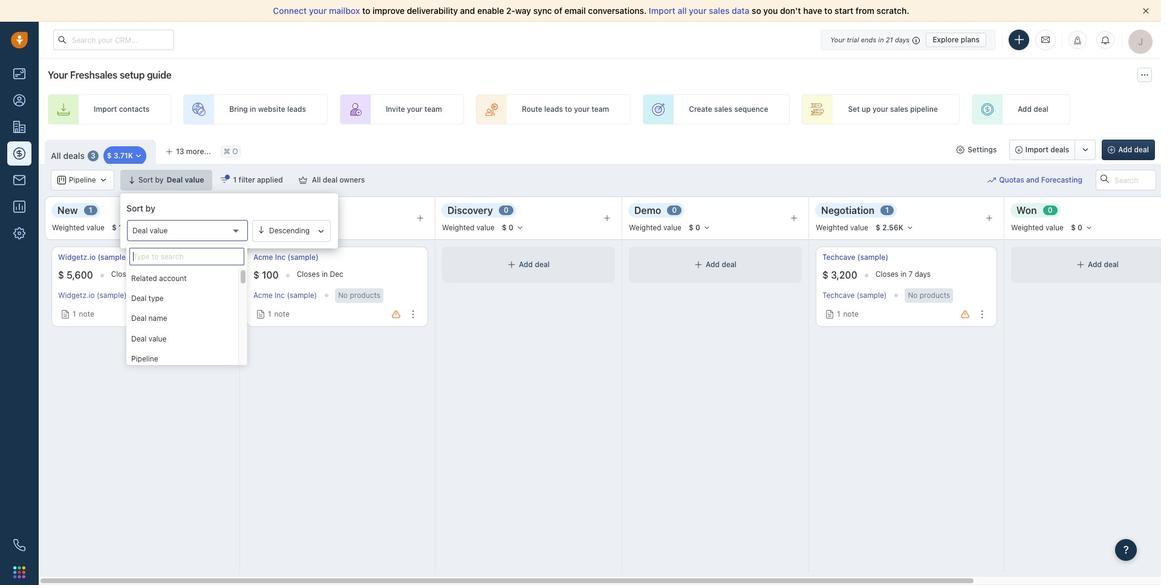 Task type: vqa. For each thing, say whether or not it's contained in the screenshot.
the qualification
no



Task type: describe. For each thing, give the bounding box(es) containing it.
plans
[[962, 35, 980, 44]]

o
[[232, 147, 238, 156]]

weighted value for new
[[52, 224, 105, 233]]

pipeline button
[[51, 170, 114, 191]]

deal left "name"
[[131, 314, 147, 323]]

import for import contacts
[[94, 105, 117, 114]]

feb
[[144, 270, 157, 279]]

quotas and forecasting
[[1000, 176, 1083, 185]]

sort for sort by
[[126, 203, 143, 214]]

value inside deal value popup button
[[150, 226, 168, 235]]

mailbox
[[329, 5, 360, 16]]

closes for 5,600
[[111, 270, 134, 279]]

invite your team
[[386, 105, 442, 114]]

13 more... button
[[159, 143, 218, 160]]

close image
[[1144, 8, 1150, 14]]

1 inc from the top
[[275, 253, 286, 262]]

all deal owners button
[[291, 170, 373, 191]]

all deals link
[[51, 150, 85, 162]]

1 widgetz.io from the top
[[58, 253, 96, 262]]

sort by
[[126, 203, 155, 214]]

weighted for demo
[[629, 224, 662, 233]]

(sample) up closes in dec
[[288, 253, 319, 262]]

weighted for new
[[52, 224, 85, 233]]

1 right "new"
[[89, 206, 92, 215]]

deal down the deal name at left bottom
[[131, 334, 147, 343]]

sales inside 'link'
[[891, 105, 909, 114]]

all deal owners
[[312, 176, 365, 185]]

weighted for won
[[1012, 224, 1044, 233]]

2 techcave from the top
[[823, 291, 855, 300]]

deal value inside dialog
[[131, 334, 167, 343]]

descending
[[269, 227, 310, 236]]

$ 2.56k button
[[871, 222, 920, 235]]

connect your mailbox link
[[273, 5, 363, 16]]

$ 2.56k
[[876, 223, 904, 232]]

up
[[862, 105, 871, 114]]

sort by deal value
[[138, 176, 204, 185]]

explore plans
[[933, 35, 980, 44]]

import contacts
[[94, 105, 150, 114]]

deal type
[[131, 294, 164, 303]]

trial
[[847, 35, 860, 43]]

1 techcave (sample) link from the top
[[823, 252, 889, 263]]

all for deals
[[51, 151, 61, 161]]

your for your trial ends in 21 days
[[831, 35, 846, 43]]

in left 21
[[879, 35, 885, 43]]

closes in 7 days
[[876, 270, 931, 279]]

2 widgetz.io from the top
[[58, 291, 95, 300]]

so
[[752, 5, 762, 16]]

have
[[804, 5, 823, 16]]

1 widgetz.io (sample) from the top
[[58, 253, 129, 262]]

Type to search field
[[130, 248, 244, 266]]

freshsales
[[70, 70, 118, 80]]

weighted value for discovery
[[442, 224, 495, 233]]

1 note for $ 3,200
[[838, 310, 859, 319]]

what's new image
[[1074, 36, 1083, 45]]

add deal button
[[1103, 140, 1156, 160]]

⌘
[[224, 147, 230, 156]]

Search field
[[1097, 170, 1157, 191]]

route
[[522, 105, 543, 114]]

import contacts link
[[48, 94, 171, 125]]

5,600
[[67, 270, 93, 281]]

21
[[887, 35, 894, 43]]

add deal inside button
[[1119, 145, 1150, 154]]

settings button
[[951, 140, 1004, 160]]

connect your mailbox to improve deliverability and enable 2-way sync of email conversations. import all your sales data so you don't have to start from scratch.
[[273, 5, 910, 16]]

guide
[[147, 70, 172, 80]]

deal value button
[[126, 215, 252, 242]]

(sample) down closes in dec
[[287, 291, 317, 300]]

invite
[[386, 105, 405, 114]]

your right all
[[689, 5, 707, 16]]

$ 0 button for discovery
[[497, 222, 530, 235]]

1 horizontal spatial to
[[565, 105, 572, 114]]

enable
[[478, 5, 504, 16]]

2 inc from the top
[[275, 291, 285, 300]]

$ 3.71k button
[[100, 146, 150, 166]]

3
[[91, 152, 95, 161]]

1 techcave from the top
[[823, 253, 856, 262]]

explore plans link
[[927, 32, 987, 47]]

send email image
[[1042, 35, 1051, 45]]

$ 3,200
[[823, 270, 858, 281]]

connect
[[273, 5, 307, 16]]

container_wx8msf4aqz5i3rn1 image inside 1 filter applied button
[[220, 176, 228, 185]]

import all your sales data link
[[649, 5, 752, 16]]

website
[[258, 105, 285, 114]]

deal left type
[[131, 294, 147, 303]]

sync
[[534, 5, 552, 16]]

weighted value for won
[[1012, 224, 1064, 233]]

2 widgetz.io (sample) from the top
[[58, 291, 127, 300]]

2-
[[507, 5, 516, 16]]

type
[[149, 294, 164, 303]]

closes in feb
[[111, 270, 157, 279]]

13 more...
[[176, 147, 211, 156]]

(sample) down 3,200
[[857, 291, 887, 300]]

set up your sales pipeline link
[[803, 94, 960, 125]]

$ inside 'button'
[[876, 223, 881, 232]]

email
[[565, 5, 586, 16]]

closes for 3,200
[[876, 270, 899, 279]]

your right route
[[574, 105, 590, 114]]

import deals group
[[1010, 140, 1097, 160]]

1 widgetz.io (sample) link from the top
[[58, 252, 129, 263]]

your for your freshsales setup guide
[[48, 70, 68, 80]]

no for $ 5,600
[[148, 291, 158, 300]]

explore
[[933, 35, 960, 44]]

products for $ 100
[[350, 291, 381, 300]]

data
[[732, 5, 750, 16]]

deliverability
[[407, 5, 458, 16]]

sales right create
[[715, 105, 733, 114]]

from
[[856, 5, 875, 16]]

1 acme inc (sample) link from the top
[[254, 252, 319, 263]]

$ 100
[[254, 270, 279, 281]]

of
[[555, 5, 563, 16]]

won
[[1017, 205, 1038, 216]]

your right invite
[[407, 105, 423, 114]]

by for sort by
[[146, 203, 155, 214]]

3,200
[[832, 270, 858, 281]]

bring in website leads link
[[183, 94, 328, 125]]

Search your CRM... text field
[[53, 30, 174, 50]]

set
[[849, 105, 860, 114]]

in for $ 3,200
[[901, 270, 907, 279]]

your trial ends in 21 days
[[831, 35, 910, 43]]

deal value inside deal value popup button
[[133, 226, 168, 235]]

value inside dialog
[[149, 334, 167, 343]]

setup
[[120, 70, 145, 80]]

create sales sequence
[[689, 105, 769, 114]]

don't
[[781, 5, 802, 16]]

create sales sequence link
[[643, 94, 791, 125]]

by for sort by deal value
[[155, 176, 164, 185]]

dialog containing related account
[[126, 245, 248, 369]]

2.56k
[[883, 223, 904, 232]]

no products for $ 3,200
[[909, 291, 951, 300]]

1 acme inc (sample) from the top
[[254, 253, 319, 262]]

3.71k
[[114, 151, 133, 160]]

2 techcave (sample) link from the top
[[823, 291, 887, 300]]

$ 0 for won
[[1072, 223, 1083, 232]]

container_wx8msf4aqz5i3rn1 image inside $ 3.71k button
[[134, 152, 143, 160]]



Task type: locate. For each thing, give the bounding box(es) containing it.
1 up the $ 2.56k
[[886, 206, 890, 215]]

import deals
[[1026, 145, 1070, 154]]

0 horizontal spatial your
[[48, 70, 68, 80]]

team
[[425, 105, 442, 114], [592, 105, 610, 114]]

1 no products from the left
[[148, 291, 190, 300]]

0 vertical spatial techcave (sample)
[[823, 253, 889, 262]]

(sample) down closes in feb
[[97, 291, 127, 300]]

deals left "3"
[[63, 151, 85, 161]]

phone element
[[7, 534, 31, 558]]

import for import deals
[[1026, 145, 1049, 154]]

weighted
[[52, 224, 85, 233], [442, 224, 475, 233], [629, 224, 662, 233], [816, 224, 849, 233], [1012, 224, 1044, 233]]

add inside button
[[1119, 145, 1133, 154]]

2 horizontal spatial products
[[920, 291, 951, 300]]

1 vertical spatial inc
[[275, 291, 285, 300]]

deal value down sort by
[[133, 226, 168, 235]]

0 horizontal spatial days
[[896, 35, 910, 43]]

deal value down the deal name at left bottom
[[131, 334, 167, 343]]

techcave (sample) up 3,200
[[823, 253, 889, 262]]

0 vertical spatial widgetz.io (sample)
[[58, 253, 129, 262]]

in inside bring in website leads link
[[250, 105, 256, 114]]

weighted value down "new"
[[52, 224, 105, 233]]

2 no from the left
[[338, 291, 348, 300]]

0 vertical spatial all
[[51, 151, 61, 161]]

0 vertical spatial widgetz.io (sample) link
[[58, 252, 129, 263]]

note down 3,200
[[844, 310, 859, 319]]

1 down 100
[[268, 310, 271, 319]]

0 vertical spatial acme
[[254, 253, 273, 262]]

your left freshsales
[[48, 70, 68, 80]]

0 vertical spatial your
[[831, 35, 846, 43]]

1 1 note from the left
[[73, 310, 94, 319]]

import left all
[[649, 5, 676, 16]]

bring
[[229, 105, 248, 114]]

closes left dec
[[297, 270, 320, 279]]

new
[[57, 205, 78, 216]]

note down 5,600
[[79, 310, 94, 319]]

1 note down 3,200
[[838, 310, 859, 319]]

deal down 13
[[167, 176, 183, 185]]

weighted value for negotiation
[[816, 224, 869, 233]]

3 $ 0 from the left
[[1072, 223, 1083, 232]]

in for $ 100
[[322, 270, 328, 279]]

all for deal
[[312, 176, 321, 185]]

2 $ 0 from the left
[[689, 223, 701, 232]]

filter
[[239, 176, 255, 185]]

you
[[764, 5, 779, 16]]

0 vertical spatial acme inc (sample)
[[254, 253, 319, 262]]

quotas and forecasting link
[[988, 170, 1095, 191]]

3 closes from the left
[[876, 270, 899, 279]]

4 weighted from the left
[[816, 224, 849, 233]]

weighted down negotiation
[[816, 224, 849, 233]]

deals for all
[[63, 151, 85, 161]]

account
[[159, 274, 187, 283]]

closes in dec
[[297, 270, 344, 279]]

acme down $ 100
[[254, 291, 273, 300]]

1 horizontal spatial your
[[831, 35, 846, 43]]

techcave up $ 3,200
[[823, 253, 856, 262]]

1 techcave (sample) from the top
[[823, 253, 889, 262]]

1 horizontal spatial $ 0 button
[[684, 222, 717, 235]]

1 weighted value from the left
[[52, 224, 105, 233]]

descending button
[[252, 215, 335, 243]]

1 vertical spatial widgetz.io (sample) link
[[58, 291, 127, 300]]

all up the pipeline dropdown button at the top
[[51, 151, 61, 161]]

1 filter applied button
[[212, 170, 291, 191]]

to right route
[[565, 105, 572, 114]]

1 vertical spatial widgetz.io (sample)
[[58, 291, 127, 300]]

all
[[678, 5, 687, 16]]

$ 1.12k
[[112, 223, 137, 232]]

0 vertical spatial and
[[460, 5, 475, 16]]

0 horizontal spatial all
[[51, 151, 61, 161]]

deal inside popup button
[[133, 226, 148, 235]]

2 horizontal spatial closes
[[876, 270, 899, 279]]

deal
[[1034, 105, 1049, 114], [1135, 145, 1150, 154], [323, 176, 338, 185], [535, 260, 550, 270], [722, 260, 737, 270], [1105, 260, 1120, 270]]

1 horizontal spatial import
[[649, 5, 676, 16]]

sort for sort by deal value
[[138, 176, 153, 185]]

$ 0 for demo
[[689, 223, 701, 232]]

1 note from the left
[[79, 310, 94, 319]]

3 1 note from the left
[[838, 310, 859, 319]]

container_wx8msf4aqz5i3rn1 image
[[957, 146, 965, 154], [134, 152, 143, 160], [57, 176, 66, 185], [99, 176, 107, 185], [220, 176, 228, 185], [988, 176, 997, 185], [508, 261, 516, 269], [1077, 261, 1086, 269]]

0 horizontal spatial 1 note
[[73, 310, 94, 319]]

weighted value for demo
[[629, 224, 682, 233]]

1 vertical spatial acme
[[254, 291, 273, 300]]

2 acme from the top
[[254, 291, 273, 300]]

$ inside dropdown button
[[107, 151, 112, 160]]

1 vertical spatial by
[[146, 203, 155, 214]]

1 vertical spatial widgetz.io
[[58, 291, 95, 300]]

and
[[460, 5, 475, 16], [1027, 176, 1040, 185]]

$ 0 button for demo
[[684, 222, 717, 235]]

deal value
[[133, 226, 168, 235], [131, 334, 167, 343]]

0 horizontal spatial $ 0 button
[[497, 222, 530, 235]]

sort inside sort by dialog
[[126, 203, 143, 214]]

acme inside acme inc (sample) link
[[254, 253, 273, 262]]

to left the start
[[825, 5, 833, 16]]

1 horizontal spatial team
[[592, 105, 610, 114]]

import left the 'contacts'
[[94, 105, 117, 114]]

0 vertical spatial deal value
[[133, 226, 168, 235]]

acme inc (sample) link
[[254, 252, 319, 263], [254, 291, 317, 300]]

1 vertical spatial import
[[94, 105, 117, 114]]

0 vertical spatial pipeline
[[69, 176, 96, 185]]

no for $ 3,200
[[909, 291, 918, 300]]

1 horizontal spatial 1 note
[[268, 310, 290, 319]]

0 horizontal spatial to
[[363, 5, 371, 16]]

$ 3.71k button
[[103, 146, 146, 166]]

0 horizontal spatial closes
[[111, 270, 134, 279]]

0 vertical spatial by
[[155, 176, 164, 185]]

3 products from the left
[[920, 291, 951, 300]]

negotiation
[[822, 205, 875, 216]]

applied
[[257, 176, 283, 185]]

by inside dialog
[[146, 203, 155, 214]]

2 horizontal spatial $ 0 button
[[1066, 222, 1099, 235]]

widgetz.io (sample) link up 5,600
[[58, 252, 129, 263]]

widgetz.io (sample)
[[58, 253, 129, 262], [58, 291, 127, 300]]

acme inc (sample)
[[254, 253, 319, 262], [254, 291, 317, 300]]

no products down dec
[[338, 291, 381, 300]]

pipeline inside the pipeline dropdown button
[[69, 176, 96, 185]]

sort by dialog
[[120, 194, 338, 249]]

days
[[896, 35, 910, 43], [916, 270, 931, 279]]

0 vertical spatial days
[[896, 35, 910, 43]]

1 horizontal spatial $ 0
[[689, 223, 701, 232]]

import up 'quotas and forecasting'
[[1026, 145, 1049, 154]]

widgetz.io (sample) down 5,600
[[58, 291, 127, 300]]

by up '$ 1.12k' button
[[146, 203, 155, 214]]

3 weighted from the left
[[629, 224, 662, 233]]

no down related account
[[148, 291, 158, 300]]

0 vertical spatial techcave (sample) link
[[823, 252, 889, 263]]

(sample) down the $ 2.56k
[[858, 253, 889, 262]]

by up sort by
[[155, 176, 164, 185]]

route leads to your team link
[[476, 94, 631, 125]]

1 closes from the left
[[111, 270, 134, 279]]

2 horizontal spatial import
[[1026, 145, 1049, 154]]

no products down 7
[[909, 291, 951, 300]]

2 weighted value from the left
[[442, 224, 495, 233]]

2 $ 0 button from the left
[[684, 222, 717, 235]]

pipeline
[[69, 176, 96, 185], [131, 354, 158, 364]]

widgetz.io (sample) up 5,600
[[58, 253, 129, 262]]

demo
[[635, 205, 662, 216]]

1 weighted from the left
[[52, 224, 85, 233]]

(sample)
[[98, 253, 129, 262], [288, 253, 319, 262], [858, 253, 889, 262], [97, 291, 127, 300], [287, 291, 317, 300], [857, 291, 887, 300]]

name
[[149, 314, 167, 323]]

2 note from the left
[[275, 310, 290, 319]]

route leads to your team
[[522, 105, 610, 114]]

0 horizontal spatial import
[[94, 105, 117, 114]]

deal name
[[131, 314, 167, 323]]

3 no products from the left
[[909, 291, 951, 300]]

1 vertical spatial techcave (sample) link
[[823, 291, 887, 300]]

weighted for negotiation
[[816, 224, 849, 233]]

in right the bring
[[250, 105, 256, 114]]

1 note down 5,600
[[73, 310, 94, 319]]

2 horizontal spatial 1 note
[[838, 310, 859, 319]]

0 vertical spatial import
[[649, 5, 676, 16]]

1 vertical spatial and
[[1027, 176, 1040, 185]]

1 horizontal spatial days
[[916, 270, 931, 279]]

widgetz.io (sample) link down 5,600
[[58, 291, 127, 300]]

⌘ o
[[224, 147, 238, 156]]

0 horizontal spatial $ 0
[[502, 223, 514, 232]]

1 vertical spatial techcave
[[823, 291, 855, 300]]

inc down 100
[[275, 291, 285, 300]]

closes left 7
[[876, 270, 899, 279]]

(sample) up closes in feb
[[98, 253, 129, 262]]

$
[[107, 151, 112, 160], [112, 223, 117, 232], [502, 223, 507, 232], [689, 223, 694, 232], [876, 223, 881, 232], [1072, 223, 1077, 232], [58, 270, 64, 281], [254, 270, 260, 281], [823, 270, 829, 281]]

sales left the pipeline
[[891, 105, 909, 114]]

discovery
[[448, 205, 493, 216]]

days right 21
[[896, 35, 910, 43]]

value
[[185, 176, 204, 185], [87, 224, 105, 233], [477, 224, 495, 233], [664, 224, 682, 233], [851, 224, 869, 233], [1046, 224, 1064, 233], [150, 226, 168, 235], [149, 334, 167, 343]]

2 horizontal spatial no products
[[909, 291, 951, 300]]

5 weighted value from the left
[[1012, 224, 1064, 233]]

1 vertical spatial days
[[916, 270, 931, 279]]

deals up forecasting
[[1051, 145, 1070, 154]]

your left trial
[[831, 35, 846, 43]]

note for $ 3,200
[[844, 310, 859, 319]]

weighted down "new"
[[52, 224, 85, 233]]

2 horizontal spatial no
[[909, 291, 918, 300]]

techcave (sample)
[[823, 253, 889, 262], [823, 291, 887, 300]]

2 horizontal spatial note
[[844, 310, 859, 319]]

$ 0 button for won
[[1066, 222, 1099, 235]]

weighted down won
[[1012, 224, 1044, 233]]

1 $ 0 button from the left
[[497, 222, 530, 235]]

3 no from the left
[[909, 291, 918, 300]]

1 products from the left
[[160, 291, 190, 300]]

your freshsales setup guide
[[48, 70, 172, 80]]

leads right the website
[[287, 105, 306, 114]]

your
[[831, 35, 846, 43], [48, 70, 68, 80]]

container_wx8msf4aqz5i3rn1 image inside quotas and forecasting link
[[988, 176, 997, 185]]

invite your team link
[[340, 94, 464, 125]]

$ 3.71k
[[107, 151, 133, 160]]

note for $ 100
[[275, 310, 290, 319]]

2 horizontal spatial $ 0
[[1072, 223, 1083, 232]]

sales left data
[[709, 5, 730, 16]]

1.12k
[[119, 223, 137, 232]]

1 note down 100
[[268, 310, 290, 319]]

no products for $ 100
[[338, 291, 381, 300]]

2 horizontal spatial to
[[825, 5, 833, 16]]

freshworks switcher image
[[13, 567, 25, 579]]

related
[[131, 274, 157, 283]]

container_wx8msf4aqz5i3rn1 image inside settings popup button
[[957, 146, 965, 154]]

acme up $ 100
[[254, 253, 273, 262]]

2 team from the left
[[592, 105, 610, 114]]

$ 0 for discovery
[[502, 223, 514, 232]]

1 horizontal spatial and
[[1027, 176, 1040, 185]]

1 vertical spatial all
[[312, 176, 321, 185]]

weighted down 'demo'
[[629, 224, 662, 233]]

no for $ 100
[[338, 291, 348, 300]]

7
[[909, 270, 913, 279]]

container_wx8msf4aqz5i3rn1 image inside all deal owners button
[[299, 176, 307, 185]]

scratch.
[[877, 5, 910, 16]]

1 vertical spatial pipeline
[[131, 354, 158, 364]]

contacts
[[119, 105, 150, 114]]

inc up 100
[[275, 253, 286, 262]]

your left mailbox
[[309, 5, 327, 16]]

0 horizontal spatial no products
[[148, 291, 190, 300]]

days right 7
[[916, 270, 931, 279]]

weighted value
[[52, 224, 105, 233], [442, 224, 495, 233], [629, 224, 682, 233], [816, 224, 869, 233], [1012, 224, 1064, 233]]

1 horizontal spatial no
[[338, 291, 348, 300]]

2 techcave (sample) from the top
[[823, 291, 887, 300]]

1 horizontal spatial pipeline
[[131, 354, 158, 364]]

import
[[649, 5, 676, 16], [94, 105, 117, 114], [1026, 145, 1049, 154]]

bring in website leads
[[229, 105, 306, 114]]

start
[[835, 5, 854, 16]]

products for $ 3,200
[[920, 291, 951, 300]]

container_wx8msf4aqz5i3rn1 image
[[299, 176, 307, 185], [695, 261, 703, 269], [61, 310, 70, 319], [257, 310, 265, 319], [826, 310, 835, 319]]

1 $ 0 from the left
[[502, 223, 514, 232]]

closes for 100
[[297, 270, 320, 279]]

in left dec
[[322, 270, 328, 279]]

2 vertical spatial import
[[1026, 145, 1049, 154]]

pipeline down the all deals 3
[[69, 176, 96, 185]]

way
[[516, 5, 531, 16]]

deal
[[167, 176, 183, 185], [133, 226, 148, 235], [131, 294, 147, 303], [131, 314, 147, 323], [131, 334, 147, 343]]

1 left filter
[[233, 176, 237, 185]]

in left feb
[[136, 270, 142, 279]]

all left the owners at the left top of page
[[312, 176, 321, 185]]

to right mailbox
[[363, 5, 371, 16]]

and right the 'quotas'
[[1027, 176, 1040, 185]]

weighted for discovery
[[442, 224, 475, 233]]

1 vertical spatial deal value
[[131, 334, 167, 343]]

$ 5,600
[[58, 270, 93, 281]]

1 horizontal spatial deals
[[1051, 145, 1070, 154]]

in for $ 5,600
[[136, 270, 142, 279]]

3 note from the left
[[844, 310, 859, 319]]

products
[[160, 291, 190, 300], [350, 291, 381, 300], [920, 291, 951, 300]]

acme inc (sample) link down 100
[[254, 291, 317, 300]]

your inside 'link'
[[873, 105, 889, 114]]

widgetz.io up $ 5,600
[[58, 253, 96, 262]]

1 vertical spatial sort
[[126, 203, 143, 214]]

create
[[689, 105, 713, 114]]

techcave (sample) link up 3,200
[[823, 252, 889, 263]]

acme inc (sample) down 100
[[254, 291, 317, 300]]

0 horizontal spatial leads
[[287, 105, 306, 114]]

acme inc (sample) link up 100
[[254, 252, 319, 263]]

your right up
[[873, 105, 889, 114]]

1 horizontal spatial closes
[[297, 270, 320, 279]]

2 products from the left
[[350, 291, 381, 300]]

2 1 note from the left
[[268, 310, 290, 319]]

1 acme from the top
[[254, 253, 273, 262]]

no products down account
[[148, 291, 190, 300]]

1 team from the left
[[425, 105, 442, 114]]

techcave
[[823, 253, 856, 262], [823, 291, 855, 300]]

pipeline
[[911, 105, 939, 114]]

13
[[176, 147, 184, 156]]

no products for $ 5,600
[[148, 291, 190, 300]]

0 horizontal spatial note
[[79, 310, 94, 319]]

weighted value down the discovery
[[442, 224, 495, 233]]

1 horizontal spatial no products
[[338, 291, 381, 300]]

weighted down the discovery
[[442, 224, 475, 233]]

1 horizontal spatial products
[[350, 291, 381, 300]]

leads right route
[[545, 105, 563, 114]]

0 horizontal spatial no
[[148, 291, 158, 300]]

techcave (sample) link
[[823, 252, 889, 263], [823, 291, 887, 300]]

1 note for $ 100
[[268, 310, 290, 319]]

weighted value down won
[[1012, 224, 1064, 233]]

all inside button
[[312, 176, 321, 185]]

2 weighted from the left
[[442, 224, 475, 233]]

phone image
[[13, 540, 25, 552]]

2 leads from the left
[[545, 105, 563, 114]]

0 horizontal spatial pipeline
[[69, 176, 96, 185]]

related account
[[131, 274, 187, 283]]

techcave down $ 3,200
[[823, 291, 855, 300]]

dialog
[[126, 245, 248, 369]]

1 horizontal spatial all
[[312, 176, 321, 185]]

import inside button
[[1026, 145, 1049, 154]]

and left the enable
[[460, 5, 475, 16]]

0 horizontal spatial deals
[[63, 151, 85, 161]]

0 horizontal spatial team
[[425, 105, 442, 114]]

1 vertical spatial acme inc (sample)
[[254, 291, 317, 300]]

note down 100
[[275, 310, 290, 319]]

0 vertical spatial inc
[[275, 253, 286, 262]]

2 widgetz.io (sample) link from the top
[[58, 291, 127, 300]]

1 vertical spatial techcave (sample)
[[823, 291, 887, 300]]

5 weighted from the left
[[1012, 224, 1044, 233]]

0 vertical spatial techcave
[[823, 253, 856, 262]]

pipeline down the deal name at left bottom
[[131, 354, 158, 364]]

deals for import
[[1051, 145, 1070, 154]]

1 vertical spatial your
[[48, 70, 68, 80]]

2 no products from the left
[[338, 291, 381, 300]]

weighted value down negotiation
[[816, 224, 869, 233]]

1 down $ 3,200
[[838, 310, 841, 319]]

all deals 3
[[51, 151, 95, 161]]

2 acme inc (sample) link from the top
[[254, 291, 317, 300]]

deal down sort by
[[133, 226, 148, 235]]

0 vertical spatial widgetz.io
[[58, 253, 96, 262]]

1 no from the left
[[148, 291, 158, 300]]

products for $ 5,600
[[160, 291, 190, 300]]

1 down $ 5,600
[[73, 310, 76, 319]]

deals inside button
[[1051, 145, 1070, 154]]

widgetz.io down $ 5,600
[[58, 291, 95, 300]]

1 horizontal spatial leads
[[545, 105, 563, 114]]

import deals button
[[1010, 140, 1076, 160]]

no
[[148, 291, 158, 300], [338, 291, 348, 300], [909, 291, 918, 300]]

weighted value down 'demo'
[[629, 224, 682, 233]]

in left 7
[[901, 270, 907, 279]]

your
[[309, 5, 327, 16], [689, 5, 707, 16], [407, 105, 423, 114], [574, 105, 590, 114], [873, 105, 889, 114]]

4 weighted value from the left
[[816, 224, 869, 233]]

0 horizontal spatial products
[[160, 291, 190, 300]]

sort up '$ 1.12k' button
[[126, 203, 143, 214]]

0
[[504, 206, 509, 215], [673, 206, 677, 215], [1049, 206, 1053, 215], [509, 223, 514, 232], [696, 223, 701, 232], [1078, 223, 1083, 232]]

sort up sort by
[[138, 176, 153, 185]]

1 horizontal spatial note
[[275, 310, 290, 319]]

no down 7
[[909, 291, 918, 300]]

1 leads from the left
[[287, 105, 306, 114]]

no down dec
[[338, 291, 348, 300]]

3 $ 0 button from the left
[[1066, 222, 1099, 235]]

sequence
[[735, 105, 769, 114]]

0 vertical spatial sort
[[138, 176, 153, 185]]

techcave (sample) link down 3,200
[[823, 291, 887, 300]]

acme inc (sample) up 100
[[254, 253, 319, 262]]

settings
[[968, 145, 998, 154]]

2 closes from the left
[[297, 270, 320, 279]]

2 acme inc (sample) from the top
[[254, 291, 317, 300]]

1 vertical spatial acme inc (sample) link
[[254, 291, 317, 300]]

techcave (sample) down 3,200
[[823, 291, 887, 300]]

owners
[[340, 176, 365, 185]]

dec
[[330, 270, 344, 279]]

0 horizontal spatial and
[[460, 5, 475, 16]]

100
[[262, 270, 279, 281]]

closes left feb
[[111, 270, 134, 279]]

0 vertical spatial acme inc (sample) link
[[254, 252, 319, 263]]

3 weighted value from the left
[[629, 224, 682, 233]]

1 inside button
[[233, 176, 237, 185]]



